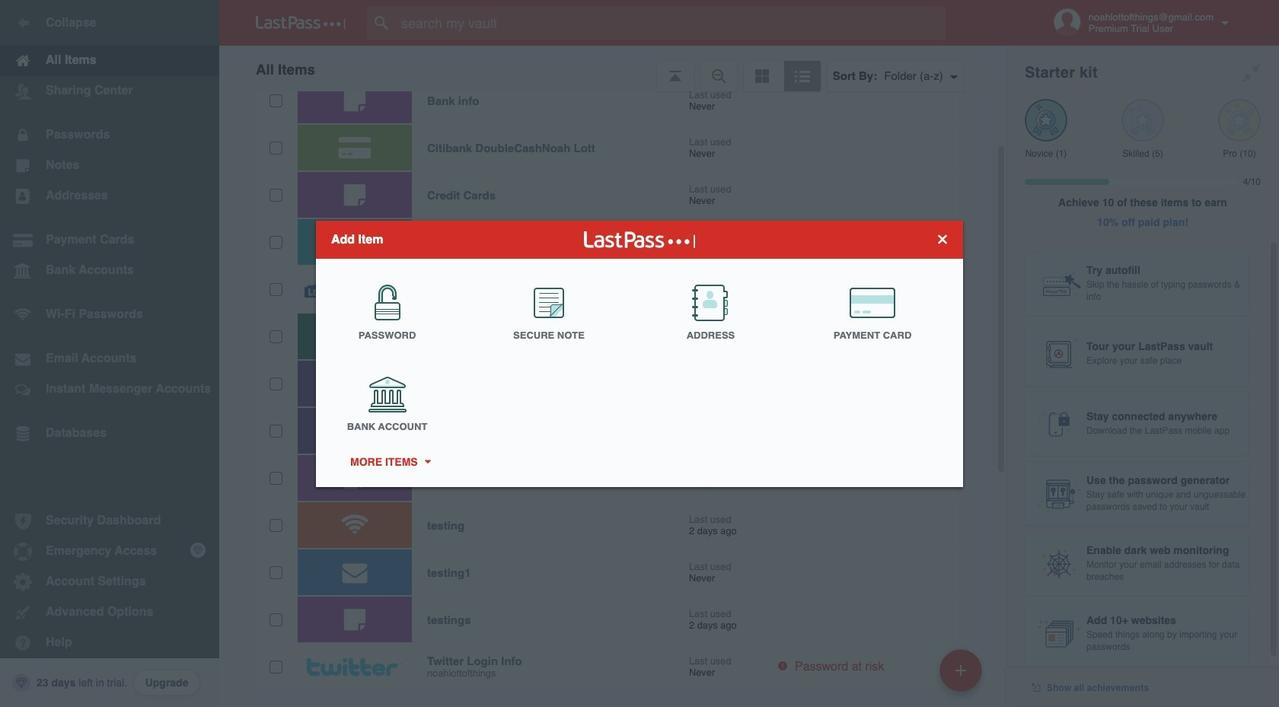 Task type: describe. For each thing, give the bounding box(es) containing it.
search my vault text field
[[367, 6, 975, 40]]

new item navigation
[[934, 645, 991, 707]]

main navigation navigation
[[0, 0, 219, 707]]



Task type: vqa. For each thing, say whether or not it's contained in the screenshot.
"region" inside the Main content main content
no



Task type: locate. For each thing, give the bounding box(es) containing it.
Search search field
[[367, 6, 975, 40]]

caret right image
[[422, 460, 433, 464]]

dialog
[[316, 220, 963, 487]]

vault options navigation
[[219, 46, 1006, 91]]

lastpass image
[[256, 16, 346, 30]]

new item image
[[955, 665, 966, 676]]



